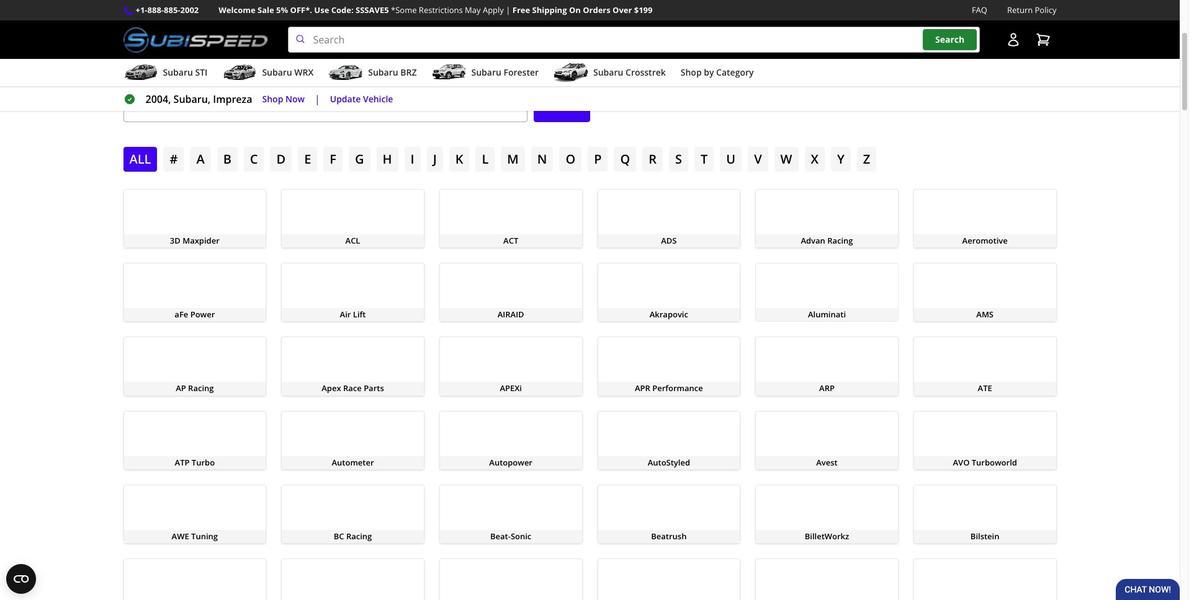 Task type: locate. For each thing, give the bounding box(es) containing it.
subaru inside subaru sti dropdown button
[[163, 67, 193, 78]]

# button
[[164, 147, 184, 172]]

l
[[482, 151, 489, 167]]

racing inside ap racing link
[[188, 383, 214, 394]]

shop for shop now
[[262, 93, 283, 105]]

|
[[506, 4, 511, 16], [315, 93, 320, 106]]

air
[[340, 309, 351, 321]]

shop by category button
[[681, 62, 754, 86]]

| left free
[[506, 4, 511, 16]]

power
[[190, 309, 215, 321]]

sale
[[258, 4, 274, 16]]

shop now
[[262, 93, 305, 105]]

subaru left wrx
[[262, 67, 292, 78]]

ate link
[[914, 337, 1057, 396]]

return policy link
[[1008, 4, 1057, 17]]

performance
[[653, 383, 703, 394]]

3 subaru from the left
[[368, 67, 398, 78]]

3d maxpider link
[[123, 189, 266, 248]]

k
[[455, 151, 463, 167]]

subaru for subaru forester
[[472, 67, 502, 78]]

subaru for subaru wrx
[[262, 67, 292, 78]]

2 vertical spatial racing
[[346, 531, 372, 542]]

z
[[175, 63, 182, 80], [863, 151, 871, 167]]

akrapovic
[[650, 309, 688, 321]]

z left sti
[[175, 63, 182, 80]]

1 horizontal spatial shop
[[681, 67, 702, 78]]

shop left now
[[262, 93, 283, 105]]

subaru sti button
[[123, 62, 208, 86]]

atp turbo link
[[123, 411, 266, 470]]

aluminati
[[808, 309, 846, 321]]

shop left the by
[[681, 67, 702, 78]]

0 vertical spatial |
[[506, 4, 511, 16]]

shop inside "dropdown button"
[[681, 67, 702, 78]]

0 horizontal spatial shop
[[262, 93, 283, 105]]

1 vertical spatial shop
[[262, 93, 283, 105]]

subaru inside subaru brz dropdown button
[[368, 67, 398, 78]]

*some
[[391, 4, 417, 16]]

s
[[675, 151, 682, 167]]

awe
[[172, 531, 189, 542]]

1 horizontal spatial z
[[863, 151, 871, 167]]

racing right bc
[[346, 531, 372, 542]]

autostyled
[[648, 457, 690, 468]]

0 horizontal spatial z
[[175, 63, 182, 80]]

1 horizontal spatial search button
[[923, 29, 977, 50]]

0 horizontal spatial |
[[315, 93, 320, 106]]

z right y
[[863, 151, 871, 167]]

2 horizontal spatial racing
[[828, 235, 853, 247]]

racing inside the "advan racing" link
[[828, 235, 853, 247]]

arp
[[820, 383, 835, 394]]

subaru inside subaru forester 'dropdown button'
[[472, 67, 502, 78]]

b
[[223, 151, 231, 167]]

r
[[649, 151, 657, 167]]

brz
[[401, 67, 417, 78]]

0 horizontal spatial search
[[546, 100, 578, 114]]

search button
[[923, 29, 977, 50], [534, 92, 590, 122]]

o button
[[560, 147, 582, 172]]

0 vertical spatial shop
[[681, 67, 702, 78]]

aeromotive
[[963, 235, 1008, 247]]

category
[[717, 67, 754, 78]]

*some restrictions may apply | free shipping on orders over $199
[[391, 4, 653, 16]]

subaru for subaru crosstrek
[[594, 67, 624, 78]]

2 subaru from the left
[[262, 67, 292, 78]]

beatrush link
[[598, 485, 741, 544]]

u button
[[720, 147, 742, 172]]

0 horizontal spatial search button
[[534, 92, 590, 122]]

l button
[[476, 147, 495, 172]]

code:
[[331, 4, 354, 16]]

airaid
[[498, 309, 524, 321]]

shipping
[[532, 4, 567, 16]]

air lift link
[[281, 263, 425, 322]]

subaru inside subaru wrx 'dropdown button'
[[262, 67, 292, 78]]

a subaru sti thumbnail image image
[[123, 63, 158, 82]]

airaid link
[[439, 263, 583, 322]]

1 horizontal spatial search
[[936, 34, 965, 46]]

i
[[411, 151, 415, 167]]

bilstein
[[971, 531, 1000, 542]]

beat-
[[490, 531, 511, 542]]

5 subaru from the left
[[594, 67, 624, 78]]

v button
[[748, 147, 768, 172]]

| right now
[[315, 93, 320, 106]]

update vehicle
[[330, 93, 393, 105]]

avo turboworld link
[[914, 411, 1057, 470]]

racing for bc racing
[[346, 531, 372, 542]]

apex race parts
[[322, 383, 384, 394]]

ap
[[176, 383, 186, 394]]

subaru left brz
[[368, 67, 398, 78]]

1 vertical spatial z
[[863, 151, 871, 167]]

shop for shop by category
[[681, 67, 702, 78]]

button image
[[1006, 32, 1021, 47]]

act
[[504, 235, 519, 247]]

1 horizontal spatial racing
[[346, 531, 372, 542]]

advan racing link
[[756, 189, 899, 248]]

t button
[[695, 147, 714, 172]]

j button
[[427, 147, 443, 172]]

1 vertical spatial racing
[[188, 383, 214, 394]]

q button
[[614, 147, 636, 172]]

return policy
[[1008, 4, 1057, 16]]

subaru inside the subaru crosstrek dropdown button
[[594, 67, 624, 78]]

beat-sonic
[[490, 531, 532, 542]]

1 horizontal spatial |
[[506, 4, 511, 16]]

1 vertical spatial |
[[315, 93, 320, 106]]

ads link
[[598, 189, 741, 248]]

j
[[433, 151, 437, 167]]

888-
[[147, 4, 164, 16]]

0 vertical spatial z
[[175, 63, 182, 80]]

aluminati link
[[756, 263, 899, 322]]

subaru left forester
[[472, 67, 502, 78]]

1 subaru from the left
[[163, 67, 193, 78]]

racing right advan
[[828, 235, 853, 247]]

1 vertical spatial search button
[[534, 92, 590, 122]]

search button down faq "link"
[[923, 29, 977, 50]]

racing
[[828, 235, 853, 247], [188, 383, 214, 394], [346, 531, 372, 542]]

awe tuning link
[[123, 485, 266, 544]]

n
[[537, 151, 547, 167]]

subaru left sti
[[163, 67, 193, 78]]

subaru left "crosstrek"
[[594, 67, 624, 78]]

advan
[[801, 235, 826, 247]]

0 horizontal spatial racing
[[188, 383, 214, 394]]

0 vertical spatial racing
[[828, 235, 853, 247]]

update
[[330, 93, 361, 105]]

racing inside bc racing link
[[346, 531, 372, 542]]

racing right 'ap'
[[188, 383, 214, 394]]

search button down a subaru crosstrek thumbnail image
[[534, 92, 590, 122]]

t
[[701, 151, 708, 167]]

+1-888-885-2002
[[136, 4, 199, 16]]

2004, subaru, impreza
[[146, 93, 252, 106]]

f
[[330, 151, 336, 167]]

2002
[[180, 4, 199, 16]]

Search Brands... field
[[123, 92, 528, 122]]

search
[[936, 34, 965, 46], [546, 100, 578, 114]]

atp turbo
[[175, 457, 215, 468]]

avest
[[817, 457, 838, 468]]

avo
[[953, 457, 970, 468]]

bc
[[334, 531, 344, 542]]

subaru
[[163, 67, 193, 78], [262, 67, 292, 78], [368, 67, 398, 78], [472, 67, 502, 78], [594, 67, 624, 78]]

autopower
[[489, 457, 533, 468]]

4 subaru from the left
[[472, 67, 502, 78]]

s button
[[669, 147, 689, 172]]

autopower link
[[439, 411, 583, 470]]

bc racing
[[334, 531, 372, 542]]

subaru for subaru brz
[[368, 67, 398, 78]]



Task type: describe. For each thing, give the bounding box(es) containing it.
advan racing
[[801, 235, 853, 247]]

subaru wrx button
[[222, 62, 314, 86]]

racing for ap racing
[[188, 383, 214, 394]]

b button
[[217, 147, 238, 172]]

h
[[383, 151, 392, 167]]

apex
[[322, 383, 341, 394]]

a subaru forester thumbnail image image
[[432, 63, 467, 82]]

subaru forester
[[472, 67, 539, 78]]

n button
[[531, 147, 553, 172]]

x
[[811, 151, 819, 167]]

apr
[[635, 383, 651, 394]]

3d
[[170, 235, 181, 247]]

afe power
[[175, 309, 215, 321]]

autometer link
[[281, 411, 425, 470]]

w
[[781, 151, 793, 167]]

arp link
[[756, 337, 899, 396]]

faq link
[[972, 4, 988, 17]]

subaru forester button
[[432, 62, 539, 86]]

ap racing
[[176, 383, 214, 394]]

search input field
[[288, 27, 980, 53]]

beat-sonic link
[[439, 485, 583, 544]]

d button
[[270, 147, 292, 172]]

apr performance link
[[598, 337, 741, 396]]

off*.
[[290, 4, 312, 16]]

sonic
[[511, 531, 532, 542]]

akrapovic link
[[598, 263, 741, 322]]

subaru brz
[[368, 67, 417, 78]]

shop now link
[[262, 92, 305, 106]]

w button
[[775, 147, 799, 172]]

subaru crosstrek button
[[554, 62, 666, 86]]

autometer
[[332, 457, 374, 468]]

tuning
[[191, 531, 218, 542]]

g
[[355, 151, 364, 167]]

over
[[613, 4, 632, 16]]

open widget image
[[6, 565, 36, 595]]

atp
[[175, 457, 190, 468]]

subaru wrx
[[262, 67, 314, 78]]

lift
[[353, 309, 366, 321]]

c
[[250, 151, 258, 167]]

apr performance
[[635, 383, 703, 394]]

ads
[[661, 235, 677, 247]]

impreza
[[213, 93, 252, 106]]

acl link
[[281, 189, 425, 248]]

z button
[[857, 147, 877, 172]]

awe tuning
[[172, 531, 218, 542]]

act link
[[439, 189, 583, 248]]

o
[[566, 151, 576, 167]]

afe power link
[[123, 263, 266, 322]]

0 vertical spatial search
[[936, 34, 965, 46]]

1 vertical spatial search
[[546, 100, 578, 114]]

aeromotive link
[[914, 189, 1057, 248]]

racing for advan racing
[[828, 235, 853, 247]]

885-
[[164, 4, 180, 16]]

x button
[[805, 147, 825, 172]]

ap racing link
[[123, 337, 266, 396]]

0 vertical spatial search button
[[923, 29, 977, 50]]

return
[[1008, 4, 1033, 16]]

apply
[[483, 4, 504, 16]]

turbo
[[192, 457, 215, 468]]

avest link
[[756, 411, 899, 470]]

a subaru wrx thumbnail image image
[[222, 63, 257, 82]]

autostyled link
[[598, 411, 741, 470]]

a subaru brz thumbnail image image
[[329, 63, 363, 82]]

use
[[314, 4, 329, 16]]

a subaru crosstrek thumbnail image image
[[554, 63, 589, 82]]

subispeed logo image
[[123, 27, 268, 53]]

subaru brz button
[[329, 62, 417, 86]]

subaru for subaru sti
[[163, 67, 193, 78]]

m
[[507, 151, 519, 167]]

on
[[569, 4, 581, 16]]

5%
[[276, 4, 288, 16]]

z inside button
[[863, 151, 871, 167]]

air lift
[[340, 309, 366, 321]]

+1-
[[136, 4, 147, 16]]

welcome
[[219, 4, 256, 16]]

a
[[196, 151, 205, 167]]

r button
[[643, 147, 663, 172]]

clear input image
[[513, 102, 523, 112]]

e button
[[298, 147, 317, 172]]

apex race parts link
[[281, 337, 425, 396]]

q
[[621, 151, 630, 167]]

all button
[[123, 147, 157, 172]]

billetworkz
[[805, 531, 849, 542]]

acl
[[346, 235, 360, 247]]

f button
[[324, 147, 343, 172]]

policy
[[1035, 4, 1057, 16]]



Task type: vqa. For each thing, say whether or not it's contained in the screenshot.
ACT Link
yes



